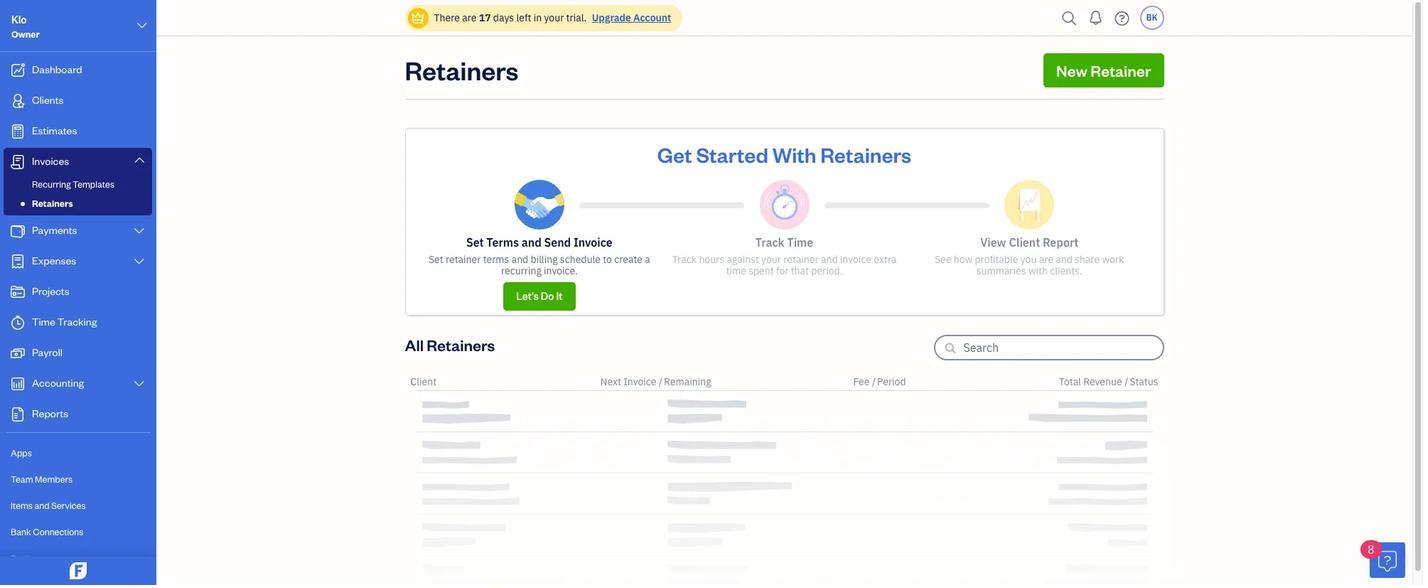 Task type: describe. For each thing, give the bounding box(es) containing it.
time tracking
[[32, 315, 97, 328]]

you
[[1021, 253, 1037, 266]]

get started with retainers
[[658, 141, 912, 168]]

track time track hours against your retainer and invoice extra time spent for that period.
[[672, 235, 897, 277]]

view
[[981, 235, 1007, 250]]

let's do it button
[[503, 282, 576, 311]]

view client report see how profitable you are and share work summaries with clients.
[[935, 235, 1124, 277]]

estimates link
[[4, 117, 152, 146]]

reports
[[32, 407, 68, 420]]

create
[[614, 253, 643, 266]]

clients link
[[4, 87, 152, 116]]

dashboard link
[[4, 56, 152, 85]]

bk
[[1146, 12, 1158, 23]]

owner
[[11, 28, 40, 40]]

chevron large down image for expenses
[[133, 256, 146, 267]]

terms
[[483, 253, 509, 266]]

settings link
[[4, 546, 152, 571]]

resource center badge image
[[1370, 542, 1406, 578]]

8
[[1368, 542, 1375, 557]]

billing
[[531, 253, 558, 266]]

apps link
[[4, 441, 152, 466]]

tracking
[[57, 315, 97, 328]]

invoice inside 'set terms and send invoice set retainer terms and billing schedule to create a recurring invoice.'
[[574, 235, 613, 250]]

and up billing
[[522, 235, 542, 250]]

reports link
[[4, 400, 152, 429]]

invoice.
[[544, 264, 578, 277]]

retainers link
[[6, 195, 149, 212]]

period.
[[811, 264, 843, 277]]

retainers inside "link"
[[32, 198, 73, 209]]

1 vertical spatial set
[[429, 253, 443, 266]]

expense image
[[9, 255, 26, 269]]

next
[[600, 375, 621, 388]]

payment image
[[9, 224, 26, 238]]

accounting
[[32, 376, 84, 390]]

chevron large down image for payments
[[133, 225, 146, 237]]

clients.
[[1050, 264, 1083, 277]]

Search text field
[[964, 336, 1163, 359]]

a
[[645, 253, 650, 266]]

schedule
[[560, 253, 601, 266]]

0 vertical spatial track
[[756, 235, 785, 250]]

projects
[[32, 284, 69, 298]]

recurring
[[32, 178, 71, 190]]

services
[[51, 500, 86, 511]]

money image
[[9, 346, 26, 360]]

retainer for track time
[[784, 253, 819, 266]]

let's do it
[[516, 289, 563, 303]]

/ for total revenue
[[1125, 375, 1129, 388]]

templates
[[73, 178, 114, 190]]

total revenue / status
[[1059, 375, 1159, 388]]

dashboard image
[[9, 63, 26, 77]]

clients
[[32, 93, 64, 107]]

all retainers
[[405, 335, 495, 355]]

started
[[696, 141, 769, 168]]

recurring templates link
[[6, 176, 149, 193]]

upgrade
[[592, 11, 631, 24]]

spent
[[749, 264, 774, 277]]

with
[[1029, 264, 1048, 277]]

for
[[776, 264, 789, 277]]

projects link
[[4, 278, 152, 307]]

that
[[791, 264, 809, 277]]

timer image
[[9, 316, 26, 330]]

project image
[[9, 285, 26, 299]]

team members
[[11, 474, 73, 485]]

fee
[[854, 375, 870, 388]]

go to help image
[[1111, 7, 1134, 29]]

send
[[544, 235, 571, 250]]

freshbooks image
[[67, 562, 90, 579]]

invoice
[[840, 253, 872, 266]]

it
[[556, 289, 563, 303]]

recurring
[[501, 264, 542, 277]]

recurring templates
[[32, 178, 114, 190]]

chart image
[[9, 377, 26, 391]]

main element
[[0, 0, 192, 585]]

crown image
[[411, 10, 426, 25]]

chevron large down image for accounting
[[133, 378, 146, 390]]

team
[[11, 474, 33, 485]]

invoice image
[[9, 155, 26, 169]]

against
[[727, 253, 759, 266]]

bank
[[11, 526, 31, 537]]

fee / period
[[854, 375, 906, 388]]

invoices link
[[4, 148, 152, 176]]

set terms and send invoice set retainer terms and billing schedule to create a recurring invoice.
[[429, 235, 650, 277]]

are inside view client report see how profitable you are and share work summaries with clients.
[[1039, 253, 1054, 266]]

summaries
[[977, 264, 1026, 277]]

and inside view client report see how profitable you are and share work summaries with clients.
[[1056, 253, 1073, 266]]

klo
[[11, 13, 27, 26]]

extra
[[874, 253, 897, 266]]

days
[[493, 11, 514, 24]]

2 / from the left
[[872, 375, 876, 388]]

1 vertical spatial client
[[411, 375, 437, 388]]

upgrade account link
[[589, 11, 671, 24]]

with
[[773, 141, 817, 168]]

there
[[434, 11, 460, 24]]

revenue
[[1084, 375, 1122, 388]]

terms
[[487, 235, 519, 250]]

and inside track time track hours against your retainer and invoice extra time spent for that period.
[[821, 253, 838, 266]]



Task type: vqa. For each thing, say whether or not it's contained in the screenshot.
let's
yes



Task type: locate. For each thing, give the bounding box(es) containing it.
retainer inside track time track hours against your retainer and invoice extra time spent for that period.
[[784, 253, 819, 266]]

0 vertical spatial client
[[1009, 235, 1040, 250]]

your right against
[[762, 253, 781, 266]]

0 vertical spatial time
[[787, 235, 814, 250]]

there are 17 days left in your trial. upgrade account
[[434, 11, 671, 24]]

search image
[[1058, 7, 1081, 29]]

status
[[1130, 375, 1159, 388]]

chevron large down image inside invoices link
[[133, 154, 146, 166]]

accounting link
[[4, 370, 152, 399]]

time tracking link
[[4, 309, 152, 338]]

and down report
[[1056, 253, 1073, 266]]

team members link
[[4, 467, 152, 492]]

chevron large down image
[[133, 154, 146, 166], [133, 256, 146, 267]]

bk button
[[1140, 6, 1164, 30]]

2 chevron large down image from the top
[[133, 256, 146, 267]]

0 horizontal spatial set
[[429, 253, 443, 266]]

1 / from the left
[[659, 375, 663, 388]]

report
[[1043, 235, 1079, 250]]

items and services
[[11, 500, 86, 511]]

time inside "link"
[[32, 315, 55, 328]]

new retainer button
[[1044, 53, 1164, 87]]

bank connections
[[11, 526, 83, 537]]

payments
[[32, 223, 77, 237]]

1 horizontal spatial track
[[756, 235, 785, 250]]

payroll link
[[4, 339, 152, 368]]

all
[[405, 335, 424, 355]]

1 chevron large down image from the top
[[133, 154, 146, 166]]

/
[[659, 375, 663, 388], [872, 375, 876, 388], [1125, 375, 1129, 388]]

settings
[[11, 552, 43, 564]]

chevron large down image for invoices
[[133, 154, 146, 166]]

are right you
[[1039, 253, 1054, 266]]

payments link
[[4, 217, 152, 246]]

new retainer
[[1057, 60, 1151, 80]]

1 vertical spatial invoice
[[624, 375, 657, 388]]

3 / from the left
[[1125, 375, 1129, 388]]

2 horizontal spatial /
[[1125, 375, 1129, 388]]

retainer right spent
[[784, 253, 819, 266]]

invoice right next
[[624, 375, 657, 388]]

retainer left terms
[[446, 253, 481, 266]]

8 button
[[1361, 540, 1406, 578]]

2 vertical spatial chevron large down image
[[133, 378, 146, 390]]

1 vertical spatial track
[[672, 253, 697, 266]]

trial.
[[566, 11, 587, 24]]

0 horizontal spatial your
[[544, 11, 564, 24]]

0 vertical spatial chevron large down image
[[133, 154, 146, 166]]

left
[[516, 11, 531, 24]]

clock 04 image
[[760, 180, 809, 230]]

your
[[544, 11, 564, 24], [762, 253, 781, 266]]

and right items
[[34, 500, 49, 511]]

/ left status
[[1125, 375, 1129, 388]]

are left 17 at the left of the page
[[462, 11, 477, 24]]

notifications image
[[1085, 4, 1107, 32]]

0 horizontal spatial are
[[462, 11, 477, 24]]

chevron large down image down 'payments' link
[[133, 256, 146, 267]]

set up terms
[[466, 235, 484, 250]]

members
[[35, 474, 73, 485]]

share
[[1075, 253, 1100, 266]]

period
[[877, 375, 906, 388]]

1 vertical spatial chevron large down image
[[133, 256, 146, 267]]

estimate image
[[9, 124, 26, 139]]

1 horizontal spatial your
[[762, 253, 781, 266]]

set
[[466, 235, 484, 250], [429, 253, 443, 266]]

client image
[[9, 94, 26, 108]]

0 horizontal spatial client
[[411, 375, 437, 388]]

next invoice / remaining
[[600, 375, 711, 388]]

time right timer image
[[32, 315, 55, 328]]

your right in
[[544, 11, 564, 24]]

1 horizontal spatial /
[[872, 375, 876, 388]]

client
[[1009, 235, 1040, 250], [411, 375, 437, 388]]

0 horizontal spatial retainer
[[446, 253, 481, 266]]

hours
[[699, 253, 725, 266]]

0 horizontal spatial time
[[32, 315, 55, 328]]

1 horizontal spatial set
[[466, 235, 484, 250]]

1 vertical spatial are
[[1039, 253, 1054, 266]]

1 vertical spatial your
[[762, 253, 781, 266]]

profitable
[[975, 253, 1018, 266]]

and right terms
[[512, 253, 528, 266]]

how
[[954, 253, 973, 266]]

0 vertical spatial are
[[462, 11, 477, 24]]

1 vertical spatial time
[[32, 315, 55, 328]]

chevron large down image
[[136, 17, 149, 34], [133, 225, 146, 237], [133, 378, 146, 390]]

time up that
[[787, 235, 814, 250]]

remaining
[[664, 375, 711, 388]]

0 horizontal spatial /
[[659, 375, 663, 388]]

apps
[[11, 447, 32, 459]]

expenses
[[32, 254, 76, 267]]

account
[[634, 11, 671, 24]]

items
[[11, 500, 33, 511]]

17
[[479, 11, 491, 24]]

retainer
[[1091, 60, 1151, 80]]

client inside view client report see how profitable you are and share work summaries with clients.
[[1009, 235, 1040, 250]]

invoice up schedule
[[574, 235, 613, 250]]

1 retainer from the left
[[446, 253, 481, 266]]

report image
[[9, 407, 26, 422]]

/ for next invoice
[[659, 375, 663, 388]]

0 vertical spatial chevron large down image
[[136, 17, 149, 34]]

work
[[1102, 253, 1124, 266]]

1 vertical spatial chevron large down image
[[133, 225, 146, 237]]

1 horizontal spatial client
[[1009, 235, 1040, 250]]

time
[[787, 235, 814, 250], [32, 315, 55, 328]]

0 vertical spatial your
[[544, 11, 564, 24]]

new
[[1057, 60, 1088, 80]]

bank connections link
[[4, 520, 152, 545]]

get
[[658, 141, 692, 168]]

retainer for set terms and send invoice
[[446, 253, 481, 266]]

chevron large down image up recurring templates link
[[133, 154, 146, 166]]

track
[[756, 235, 785, 250], [672, 253, 697, 266]]

your inside track time track hours against your retainer and invoice extra time spent for that period.
[[762, 253, 781, 266]]

1 horizontal spatial invoice
[[624, 375, 657, 388]]

payroll
[[32, 346, 63, 359]]

0 horizontal spatial track
[[672, 253, 697, 266]]

track up spent
[[756, 235, 785, 250]]

time inside track time track hours against your retainer and invoice extra time spent for that period.
[[787, 235, 814, 250]]

do
[[541, 289, 554, 303]]

set left terms
[[429, 253, 443, 266]]

time
[[726, 264, 746, 277]]

dashboard
[[32, 63, 82, 76]]

expenses link
[[4, 247, 152, 277]]

0 horizontal spatial invoice
[[574, 235, 613, 250]]

chevron large down image inside 'payments' link
[[133, 225, 146, 237]]

0 vertical spatial set
[[466, 235, 484, 250]]

and inside main element
[[34, 500, 49, 511]]

track left hours
[[672, 253, 697, 266]]

/ right fee
[[872, 375, 876, 388]]

see
[[935, 253, 952, 266]]

let's
[[516, 289, 539, 303]]

1 horizontal spatial time
[[787, 235, 814, 250]]

0 vertical spatial invoice
[[574, 235, 613, 250]]

1 horizontal spatial are
[[1039, 253, 1054, 266]]

retainer inside 'set terms and send invoice set retainer terms and billing schedule to create a recurring invoice.'
[[446, 253, 481, 266]]

retainers
[[405, 53, 519, 87], [821, 141, 912, 168], [32, 198, 73, 209], [427, 335, 495, 355]]

client down all
[[411, 375, 437, 388]]

/ left remaining
[[659, 375, 663, 388]]

client up you
[[1009, 235, 1040, 250]]

1 horizontal spatial retainer
[[784, 253, 819, 266]]

klo owner
[[11, 13, 40, 40]]

invoices
[[32, 154, 69, 168]]

and left invoice
[[821, 253, 838, 266]]

are
[[462, 11, 477, 24], [1039, 253, 1054, 266]]

2 retainer from the left
[[784, 253, 819, 266]]

connections
[[33, 526, 83, 537]]



